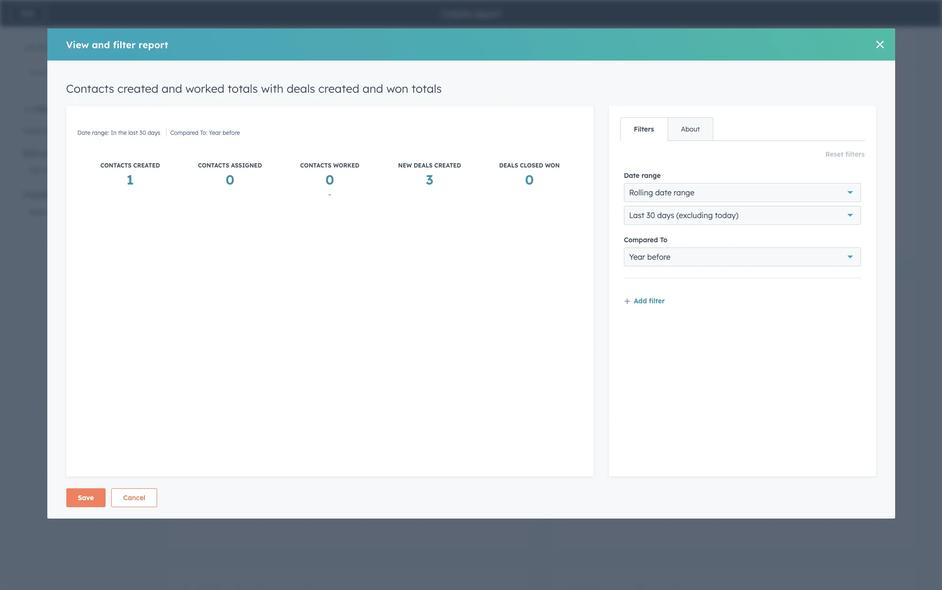 Task type: locate. For each thing, give the bounding box(es) containing it.
of
[[37, 44, 43, 52], [675, 316, 683, 325]]

selected
[[65, 166, 95, 175]]

0 vertical spatial 3
[[426, 171, 433, 188]]

forms
[[227, 47, 245, 54]]

1 horizontal spatial filter
[[649, 297, 665, 306]]

create
[[441, 7, 471, 19]]

view
[[66, 39, 89, 50]]

1 vertical spatial before
[[647, 253, 670, 262]]

0 vertical spatial deals
[[287, 81, 315, 96]]

contacts inside contacts worked 0 -
[[300, 162, 331, 169]]

recently up original
[[640, 295, 678, 307]]

1 vertical spatial 3
[[237, 476, 244, 492]]

1 horizontal spatial 3 button
[[426, 171, 433, 189]]

filter right the add
[[649, 297, 665, 306]]

date range: in the last 30 days
[[77, 129, 160, 136], [569, 360, 651, 367]]

0 horizontal spatial filter
[[113, 39, 136, 50]]

3
[[426, 171, 433, 188], [237, 476, 244, 492]]

1 horizontal spatial days
[[639, 360, 651, 367]]

add
[[634, 297, 647, 306]]

0 vertical spatial in
[[111, 129, 117, 136]]

created inside new deals created 3
[[434, 162, 461, 169]]

0 horizontal spatial of
[[37, 44, 43, 52]]

compared left to:
[[170, 129, 198, 136]]

0 button
[[226, 171, 234, 189], [325, 171, 334, 189], [525, 171, 534, 189], [345, 475, 353, 493]]

1 horizontal spatial range
[[674, 188, 694, 198]]

before
[[223, 129, 240, 136], [647, 253, 670, 262]]

1 vertical spatial the
[[604, 316, 615, 325]]

contacts left assigned
[[198, 162, 229, 169]]

in
[[111, 129, 117, 136], [602, 360, 608, 367]]

0 vertical spatial interactive chart image
[[183, 78, 515, 232]]

deals
[[499, 162, 518, 169]]

2 vertical spatial date
[[569, 360, 582, 367]]

1 vertical spatial last
[[619, 360, 629, 367]]

1 vertical spatial in
[[602, 360, 608, 367]]

3 inside new deals created 3
[[426, 171, 433, 188]]

of right 15
[[37, 44, 43, 52]]

recently right were at the right of the page
[[704, 25, 732, 35]]

0 horizontal spatial won
[[386, 81, 408, 96]]

rolling
[[629, 188, 653, 198]]

1 horizontal spatial of
[[675, 316, 683, 325]]

most right my
[[698, 316, 716, 325]]

filters right reset
[[846, 150, 865, 159]]

the left original
[[604, 316, 615, 325]]

filters
[[42, 126, 61, 135], [846, 150, 865, 159], [43, 166, 63, 175]]

0 horizontal spatial date range: in the last 30 days
[[77, 129, 160, 136]]

and
[[630, 25, 644, 35], [92, 39, 110, 50], [162, 81, 182, 96], [363, 81, 383, 96]]

days
[[148, 129, 160, 136], [657, 211, 674, 220], [639, 360, 651, 367]]

cancel
[[123, 494, 145, 502]]

date down templates
[[77, 129, 90, 136]]

filters right clear
[[42, 126, 61, 135]]

of left my
[[675, 316, 683, 325]]

0 vertical spatial compared
[[170, 129, 198, 136]]

1 vertical spatial date range: in the last 30 days
[[569, 360, 651, 367]]

filters inside button
[[846, 150, 865, 159]]

0
[[226, 171, 234, 188], [325, 171, 334, 188], [525, 171, 534, 188], [345, 476, 353, 492]]

last 30 days (excluding today) button
[[624, 206, 861, 225]]

1 horizontal spatial compared
[[624, 236, 658, 244]]

on
[[317, 25, 326, 35]]

0 vertical spatial before
[[223, 129, 240, 136]]

2 horizontal spatial days
[[657, 211, 674, 220]]

0 inside contacts worked 0 -
[[325, 171, 334, 188]]

0 horizontal spatial sources
[[41, 149, 66, 158]]

0 horizontal spatial totals
[[228, 81, 258, 96]]

select
[[28, 207, 49, 217]]

date up rolling
[[624, 172, 640, 180]]

0 vertical spatial range:
[[92, 129, 109, 136]]

1 horizontal spatial most
[[698, 316, 716, 325]]

reset filters button
[[825, 149, 865, 160]]

(13) filters selected
[[28, 166, 95, 175]]

30 down the websites
[[631, 360, 637, 367]]

2 horizontal spatial 30
[[647, 211, 655, 220]]

are
[[230, 25, 242, 35], [590, 316, 601, 325]]

which forms are contacts submitting on first?
[[183, 25, 346, 35]]

0 horizontal spatial last
[[128, 129, 138, 136]]

1 vertical spatial compared
[[624, 236, 658, 244]]

range: down what
[[583, 360, 600, 367]]

to:
[[200, 129, 207, 136]]

range: up (13) filters selected popup button on the left of the page
[[92, 129, 109, 136]]

1 horizontal spatial totals
[[412, 81, 442, 96]]

1 vertical spatial filter
[[649, 297, 665, 306]]

view and filter report
[[66, 39, 168, 50]]

most
[[613, 295, 637, 307], [698, 316, 716, 325]]

last down all websites
[[619, 360, 629, 367]]

interactive chart image for date range:
[[569, 369, 900, 523]]

templates
[[53, 105, 85, 114]]

0 vertical spatial report
[[473, 7, 501, 19]]

1 vertical spatial 30
[[647, 211, 655, 220]]

websites
[[621, 338, 646, 345]]

1 vertical spatial of
[[675, 316, 683, 325]]

are right forms
[[230, 25, 242, 35]]

1 vertical spatial won
[[545, 162, 560, 169]]

1 vertical spatial report
[[139, 39, 168, 50]]

last
[[128, 129, 138, 136], [619, 360, 629, 367]]

clear
[[23, 126, 40, 135]]

range inside popup button
[[674, 188, 694, 198]]

0 horizontal spatial 30
[[139, 129, 146, 136]]

None checkbox
[[164, 0, 534, 261], [549, 0, 919, 261], [164, 567, 534, 590], [164, 0, 534, 261], [549, 0, 919, 261], [164, 567, 534, 590]]

1 horizontal spatial interactive chart image
[[569, 369, 900, 523]]

filters right (13)
[[43, 166, 63, 175]]

last up contacts created 1
[[128, 129, 138, 136]]

1 horizontal spatial report
[[473, 7, 501, 19]]

with
[[261, 81, 284, 96]]

deals closed won 0
[[499, 162, 560, 188]]

1 horizontal spatial 30
[[631, 360, 637, 367]]

source
[[734, 295, 766, 307]]

1 vertical spatial filters
[[846, 150, 865, 159]]

–
[[731, 111, 738, 128]]

before inside popup button
[[647, 253, 670, 262]]

my
[[685, 316, 696, 325]]

contacts most recently created by source
[[569, 295, 766, 307]]

0 horizontal spatial 3 button
[[237, 475, 244, 493]]

date range: in the last 30 days down all
[[569, 360, 651, 367]]

filters inside popup button
[[43, 166, 63, 175]]

sources up (13) filters selected
[[41, 149, 66, 158]]

results
[[55, 44, 75, 52]]

0 vertical spatial days
[[148, 129, 160, 136]]

filter right view
[[113, 39, 136, 50]]

-
[[329, 190, 331, 199]]

close image
[[876, 41, 884, 48]]

1 vertical spatial days
[[657, 211, 674, 220]]

2 vertical spatial filters
[[43, 166, 63, 175]]

the down all
[[609, 360, 618, 367]]

0 vertical spatial date
[[77, 129, 90, 136]]

totals
[[228, 81, 258, 96], [412, 81, 442, 96]]

1 vertical spatial deals
[[414, 162, 433, 169]]

(13)
[[28, 166, 41, 175]]

worked
[[185, 81, 224, 96], [333, 162, 359, 169]]

before right to:
[[223, 129, 240, 136]]

save
[[78, 494, 94, 502]]

compared
[[170, 129, 198, 136], [624, 236, 658, 244]]

date
[[77, 129, 90, 136], [624, 172, 640, 180], [569, 360, 582, 367]]

recently down by at the right
[[718, 316, 746, 325]]

0 vertical spatial are
[[230, 25, 242, 35]]

contacts worked 0 -
[[300, 162, 359, 199]]

filter
[[113, 39, 136, 50], [649, 297, 665, 306]]

0 inside contacts assigned 0
[[226, 171, 234, 188]]

2 horizontal spatial date
[[624, 172, 640, 180]]

0 horizontal spatial are
[[230, 25, 242, 35]]

0 vertical spatial date range: in the last 30 days
[[77, 129, 160, 136]]

1 vertical spatial range
[[674, 188, 694, 198]]

1 horizontal spatial won
[[545, 162, 560, 169]]

1 horizontal spatial sources
[[646, 316, 673, 325]]

year
[[209, 129, 221, 136], [629, 253, 645, 262]]

1 vertical spatial are
[[590, 316, 601, 325]]

1 vertical spatial year
[[629, 253, 645, 262]]

filter templates
[[33, 105, 85, 114]]

0 horizontal spatial interactive chart image
[[183, 78, 515, 232]]

last 30 days (excluding today)
[[629, 211, 739, 220]]

deals right the new
[[414, 162, 433, 169]]

2 totals from the left
[[412, 81, 442, 96]]

contacts down many
[[575, 47, 600, 54]]

sources down contacts most recently created by source
[[646, 316, 673, 325]]

0 vertical spatial sources
[[41, 149, 66, 158]]

won
[[386, 81, 408, 96], [545, 162, 560, 169]]

None checkbox
[[164, 276, 534, 552], [549, 276, 919, 552], [549, 567, 919, 590], [164, 276, 534, 552], [549, 276, 919, 552], [549, 567, 919, 590]]

year down compared to
[[629, 253, 645, 262]]

year before button
[[624, 248, 861, 267]]

dialog
[[47, 28, 895, 519]]

the up contacts created 1
[[118, 129, 127, 136]]

most up original
[[613, 295, 637, 307]]

select button
[[23, 203, 141, 222]]

filters link
[[621, 118, 667, 141]]

1 button
[[127, 171, 134, 189]]

original
[[617, 316, 644, 325]]

0 vertical spatial of
[[37, 44, 43, 52]]

0 horizontal spatial date
[[77, 129, 90, 136]]

filters inside button
[[42, 126, 61, 135]]

contacts inside contacts created 1
[[100, 162, 132, 169]]

interactive chart image
[[183, 78, 515, 232], [569, 369, 900, 523]]

1 horizontal spatial 3
[[426, 171, 433, 188]]

(13) filters selected button
[[23, 161, 141, 180]]

date down what
[[569, 360, 582, 367]]

contacts up 1
[[100, 162, 132, 169]]

30 right last
[[647, 211, 655, 220]]

compared up year before
[[624, 236, 658, 244]]

contacts?
[[778, 316, 812, 325]]

1 vertical spatial date
[[624, 172, 640, 180]]

0 horizontal spatial report
[[139, 39, 168, 50]]

before down to
[[647, 253, 670, 262]]

0 horizontal spatial in
[[111, 129, 117, 136]]

are right what
[[590, 316, 601, 325]]

report
[[473, 7, 501, 19], [139, 39, 168, 50]]

1 vertical spatial sources
[[646, 316, 673, 325]]

0 horizontal spatial year
[[209, 129, 221, 136]]

contacts up templates
[[66, 81, 114, 96]]

range right date
[[674, 188, 694, 198]]

range up rolling
[[642, 172, 661, 180]]

all
[[612, 338, 619, 345]]

1 horizontal spatial are
[[590, 316, 601, 325]]

1 vertical spatial recently
[[640, 295, 678, 307]]

filters for clear
[[42, 126, 61, 135]]

1 horizontal spatial year
[[629, 253, 645, 262]]

compared for compared to
[[624, 236, 658, 244]]

date range: in the last 30 days up contacts created 1
[[77, 129, 160, 136]]

0 vertical spatial worked
[[185, 81, 224, 96]]

1 vertical spatial interactive chart image
[[569, 369, 900, 523]]

1 horizontal spatial last
[[619, 360, 629, 367]]

created inside contacts created 1
[[133, 162, 160, 169]]

which
[[183, 25, 205, 35]]

won inside deals closed won 0
[[545, 162, 560, 169]]

1 horizontal spatial date
[[569, 360, 582, 367]]

first?
[[328, 25, 346, 35]]

days inside popup button
[[657, 211, 674, 220]]

data sources
[[23, 149, 66, 158]]

contacts up -
[[300, 162, 331, 169]]

1 vertical spatial worked
[[333, 162, 359, 169]]

recently
[[704, 25, 732, 35], [640, 295, 678, 307], [718, 316, 746, 325]]

0 vertical spatial filters
[[42, 126, 61, 135]]

year right to:
[[209, 129, 221, 136]]

0 horizontal spatial most
[[613, 295, 637, 307]]

interactive chart image for which forms are contacts submitting on first?
[[183, 78, 515, 232]]

new deals created 3
[[398, 162, 461, 188]]

tab list
[[620, 117, 714, 141]]

30 up contacts created 1
[[139, 129, 146, 136]]

deals right with
[[287, 81, 315, 96]]



Task type: describe. For each thing, give the bounding box(es) containing it.
15
[[28, 44, 35, 52]]

1-15 of 85 results
[[23, 44, 75, 52]]

add filter
[[634, 297, 665, 306]]

save button
[[66, 489, 106, 507]]

30 inside popup button
[[647, 211, 655, 220]]

0 vertical spatial won
[[386, 81, 408, 96]]

rolling date range
[[629, 188, 694, 198]]

contacts up what
[[569, 295, 611, 307]]

today)
[[715, 211, 739, 220]]

1 horizontal spatial in
[[602, 360, 608, 367]]

filter
[[33, 105, 50, 114]]

contacts created 1
[[100, 162, 160, 188]]

about
[[681, 125, 700, 134]]

by
[[720, 295, 731, 307]]

contacts assigned 0
[[198, 162, 262, 188]]

0 vertical spatial most
[[613, 295, 637, 307]]

all websites
[[612, 338, 646, 345]]

0 vertical spatial last
[[128, 129, 138, 136]]

0 button for contacts assigned
[[226, 171, 234, 189]]

visualization
[[23, 191, 65, 199]]

filters for (13)
[[43, 166, 63, 175]]

tab list containing filters
[[620, 117, 714, 141]]

forms
[[207, 25, 228, 35]]

report inside page section element
[[473, 7, 501, 19]]

date range
[[624, 172, 661, 180]]

created?
[[734, 25, 765, 35]]

worked inside contacts worked 0 -
[[333, 162, 359, 169]]

0 horizontal spatial worked
[[185, 81, 224, 96]]

closed
[[520, 162, 543, 169]]

contacts inside contacts assigned 0
[[198, 162, 229, 169]]

compared to
[[624, 236, 667, 244]]

(excluding
[[676, 211, 713, 220]]

0 horizontal spatial before
[[223, 129, 240, 136]]

2 vertical spatial the
[[609, 360, 618, 367]]

lead
[[727, 102, 742, 109]]

many
[[587, 25, 607, 35]]

what
[[569, 316, 588, 325]]

2 vertical spatial recently
[[718, 316, 746, 325]]

filters
[[634, 125, 654, 134]]

contacts
[[244, 25, 275, 35]]

lead –
[[727, 102, 742, 128]]

add filter button
[[624, 292, 861, 314]]

0 vertical spatial recently
[[704, 25, 732, 35]]

reset
[[825, 150, 844, 159]]

1 vertical spatial range:
[[583, 360, 600, 367]]

0 vertical spatial 30
[[139, 129, 146, 136]]

date
[[655, 188, 672, 198]]

0 horizontal spatial range
[[642, 172, 661, 180]]

compared for compared to: year before
[[170, 129, 198, 136]]

how
[[569, 25, 585, 35]]

data
[[23, 149, 39, 158]]

year inside popup button
[[629, 253, 645, 262]]

filter inside button
[[649, 297, 665, 306]]

were
[[685, 25, 702, 35]]

1 horizontal spatial date range: in the last 30 days
[[569, 360, 651, 367]]

year before
[[629, 253, 670, 262]]

Search search field
[[23, 63, 141, 82]]

85
[[45, 44, 53, 52]]

clear filters button
[[23, 125, 61, 136]]

customers
[[646, 25, 683, 35]]

new
[[398, 162, 412, 169]]

0 button for contacts worked
[[325, 171, 334, 189]]

deals inside new deals created 3
[[414, 162, 433, 169]]

clear filters
[[23, 126, 61, 135]]

0 vertical spatial year
[[209, 129, 221, 136]]

reset filters
[[825, 150, 865, 159]]

contacts down what
[[575, 338, 600, 345]]

2 vertical spatial days
[[639, 360, 651, 367]]

contacts created and worked totals with deals created and won totals
[[66, 81, 442, 96]]

0 inside deals closed won 0
[[525, 171, 534, 188]]

0 horizontal spatial 3
[[237, 476, 244, 492]]

1 vertical spatial most
[[698, 316, 716, 325]]

to
[[660, 236, 667, 244]]

page section element
[[0, 0, 942, 27]]

1 vertical spatial 3 button
[[237, 475, 244, 493]]

submitting
[[277, 25, 315, 35]]

last
[[629, 211, 644, 220]]

what are the original sources of my most recently created contacts?
[[569, 316, 812, 325]]

assigned
[[231, 162, 262, 169]]

1 totals from the left
[[228, 81, 258, 96]]

0 button for deals closed won
[[525, 171, 534, 189]]

create report
[[441, 7, 501, 19]]

0 vertical spatial 3 button
[[426, 171, 433, 189]]

how many leads and customers were recently created?
[[569, 25, 765, 35]]

0 horizontal spatial deals
[[287, 81, 315, 96]]

compared to: year before
[[170, 129, 240, 136]]

rolling date range button
[[624, 183, 861, 202]]

2 vertical spatial 30
[[631, 360, 637, 367]]

leads
[[609, 25, 628, 35]]

0 vertical spatial the
[[118, 129, 127, 136]]

exit
[[21, 9, 34, 18]]

dialog containing 1
[[47, 28, 895, 519]]

1
[[127, 171, 134, 188]]

exit link
[[9, 4, 46, 23]]

cancel button
[[111, 489, 157, 507]]

0 vertical spatial filter
[[113, 39, 136, 50]]

0 horizontal spatial days
[[148, 129, 160, 136]]

filters for reset
[[846, 150, 865, 159]]

about link
[[667, 118, 713, 141]]

1-
[[23, 44, 28, 52]]



Task type: vqa. For each thing, say whether or not it's contained in the screenshot.
View property history
no



